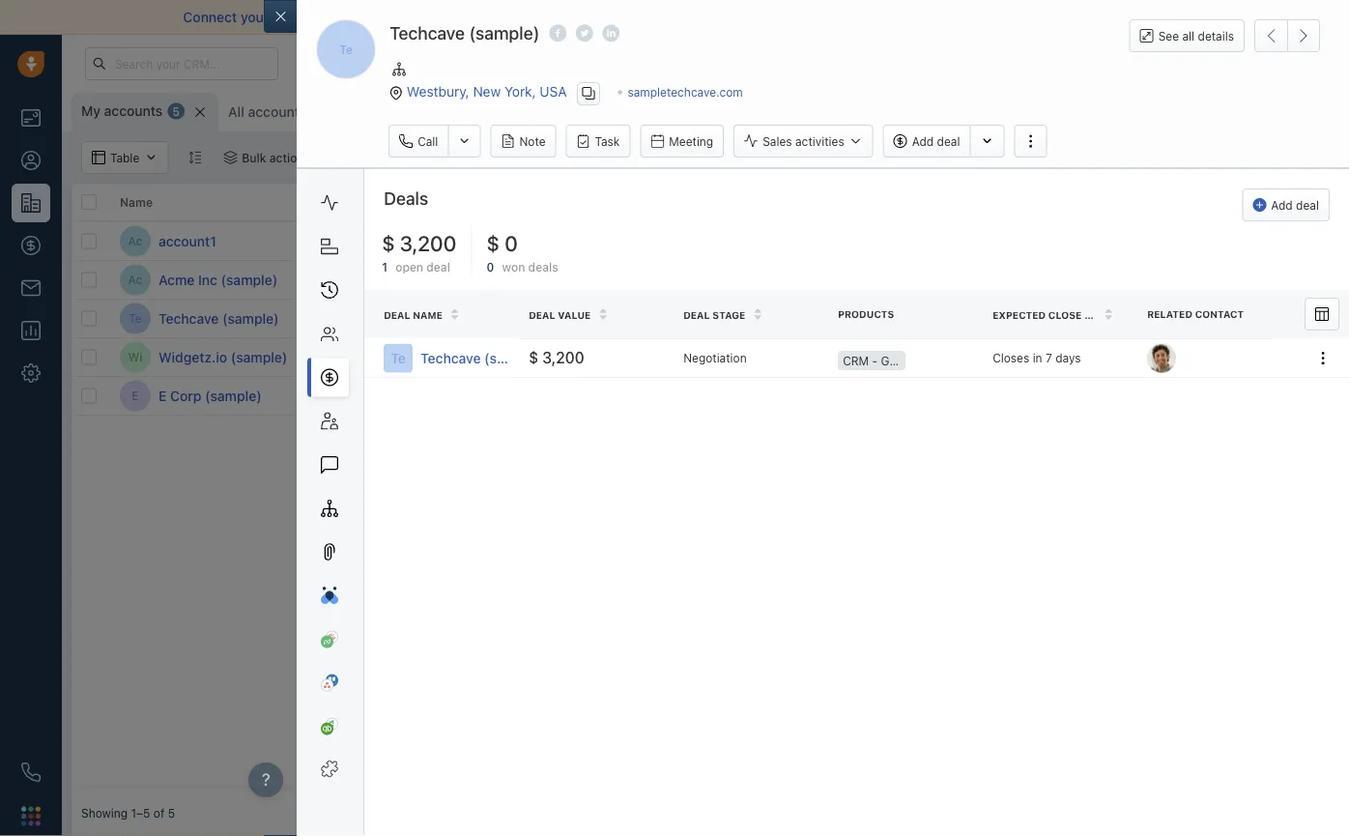 Task type: locate. For each thing, give the bounding box(es) containing it.
(sample) inside e corp (sample) link
[[205, 388, 262, 404]]

(sample) right inc
[[221, 272, 278, 288]]

sampletechcave.com
[[628, 86, 743, 99], [516, 312, 631, 325]]

related
[[371, 195, 414, 209], [1147, 308, 1193, 320]]

container_wx8msf4aqz5i3rn1 image
[[224, 151, 237, 164], [335, 151, 349, 164]]

0 vertical spatial te
[[340, 42, 353, 56]]

3,200
[[400, 230, 457, 255], [675, 309, 717, 327], [542, 349, 585, 367]]

0 horizontal spatial deal
[[384, 309, 410, 320]]

sampletechcave.com inside press space to select this row. row
[[516, 312, 631, 325]]

my for my accounts 5
[[81, 103, 101, 119]]

1 vertical spatial 1
[[382, 261, 387, 274]]

1 horizontal spatial 1
[[382, 261, 387, 274]]

related for related contact
[[1147, 308, 1193, 320]]

1 vertical spatial john smith
[[829, 350, 891, 364]]

john smith for 3,200
[[829, 312, 891, 325]]

+ click to add right 2
[[1096, 350, 1172, 364]]

1 horizontal spatial in
[[1062, 350, 1072, 364]]

techcave (sample) link
[[159, 309, 279, 328], [421, 348, 541, 368]]

press space to select this row. row containing e corp (sample)
[[72, 377, 361, 416]]

due in 2 days
[[1038, 350, 1111, 364]]

ac down the name
[[128, 234, 142, 248]]

in left 2
[[1062, 350, 1072, 364]]

container_wx8msf4aqz5i3rn1 image left filter
[[335, 151, 349, 164]]

products
[[838, 308, 894, 320]]

3 more...
[[503, 105, 553, 119]]

0 vertical spatial add deal button
[[883, 125, 970, 157]]

won
[[502, 261, 525, 274]]

1 left open
[[382, 261, 387, 274]]

john
[[829, 312, 856, 325], [829, 350, 856, 364]]

(sample) up the widgetz.io (sample)
[[222, 310, 279, 326]]

3,200 down deal value
[[542, 349, 585, 367]]

0 horizontal spatial my
[[81, 103, 101, 119]]

0 horizontal spatial te
[[129, 312, 142, 325]]

filter
[[365, 151, 392, 164]]

1 vertical spatial $ 3,200
[[529, 349, 585, 367]]

territory
[[349, 104, 401, 120]]

john smith
[[829, 312, 891, 325], [829, 350, 891, 364]]

my territory accounts button
[[316, 93, 471, 131], [326, 104, 463, 120]]

task
[[595, 134, 620, 148]]

sampletechcave.com link
[[628, 86, 743, 99], [516, 312, 631, 325]]

deal for deal value
[[529, 309, 555, 320]]

due
[[1038, 350, 1059, 364]]

phone element
[[12, 753, 50, 792]]

widgetz.io link
[[516, 350, 572, 364]]

john for $ 3,200
[[829, 312, 856, 325]]

-
[[371, 234, 377, 248], [377, 234, 382, 248]]

deal
[[384, 309, 410, 320], [529, 309, 555, 320], [683, 309, 710, 320]]

linkedin circled image
[[602, 22, 620, 43]]

l image
[[372, 264, 403, 295]]

te up wi
[[129, 312, 142, 325]]

ac left acme
[[128, 273, 142, 286]]

cell
[[651, 222, 796, 260], [796, 222, 941, 260], [941, 222, 1086, 260], [1086, 222, 1231, 260], [1231, 377, 1349, 415]]

1 horizontal spatial of
[[633, 9, 646, 25]]

1 vertical spatial sampletechcave.com
[[516, 312, 631, 325]]

$ down deal value
[[529, 349, 538, 367]]

days for due in 2 days
[[1085, 350, 1111, 364]]

0 vertical spatial of
[[633, 9, 646, 25]]

1 horizontal spatial techcave (sample) link
[[421, 348, 541, 368]]

my inside button
[[326, 104, 345, 120]]

1 filter applied button
[[323, 141, 449, 174]]

1 horizontal spatial deal
[[529, 309, 555, 320]]

widgetz.io (sample) link
[[159, 347, 287, 367]]

1 horizontal spatial 0
[[505, 230, 518, 255]]

1 horizontal spatial e
[[159, 388, 167, 404]]

add
[[571, 234, 592, 248], [1151, 312, 1172, 325], [1151, 350, 1172, 364]]

Search your CRM... text field
[[85, 47, 278, 80]]

accounts down the search your crm... text field
[[104, 103, 163, 119]]

see all details button
[[1130, 19, 1245, 52]]

+ right 2
[[1096, 350, 1103, 364]]

techcave (sample) inside press space to select this row. row
[[159, 310, 279, 326]]

2 vertical spatial te
[[391, 350, 406, 366]]

1 vertical spatial techcave (sample) link
[[421, 348, 541, 368]]

0 horizontal spatial of
[[154, 806, 165, 820]]

days right 7
[[1056, 351, 1081, 365]]

2 horizontal spatial add
[[1271, 198, 1293, 212]]

$ inside $ 0 0 won deals
[[487, 230, 500, 255]]

of right 1–5
[[154, 806, 165, 820]]

click for $ 5,600
[[1107, 350, 1133, 364]]

0 vertical spatial john smith
[[829, 312, 891, 325]]

twitter circled image
[[576, 22, 593, 43]]

0 horizontal spatial e
[[132, 389, 139, 402]]

2 row group from the left
[[361, 222, 1349, 416]]

deliverability
[[397, 9, 479, 25]]

add down related contact
[[1151, 350, 1172, 364]]

+ click to add right close
[[1096, 312, 1172, 325]]

2 horizontal spatial deal
[[1296, 198, 1319, 212]]

e
[[159, 388, 167, 404], [132, 389, 139, 402]]

1 ac from the top
[[128, 234, 142, 248]]

0 vertical spatial + click to add
[[516, 234, 592, 248]]

press space to select this row. row
[[72, 222, 361, 261], [361, 222, 1349, 261], [72, 261, 361, 300], [361, 261, 1349, 300], [72, 300, 361, 338], [361, 300, 1349, 338], [72, 338, 361, 377], [361, 338, 1349, 377], [72, 377, 361, 416], [361, 377, 1349, 416]]

1 vertical spatial deal
[[1296, 198, 1319, 212]]

2 deal from the left
[[529, 309, 555, 320]]

inc
[[198, 272, 217, 288]]

e corp (sample)
[[159, 388, 262, 404]]

sampletechcave.com down "sampleacme.com"
[[516, 312, 631, 325]]

techcave (sample) down acme inc (sample) link
[[159, 310, 279, 326]]

note
[[519, 134, 546, 148]]

1 vertical spatial 0
[[487, 261, 494, 274]]

york,
[[505, 84, 536, 100]]

click right close
[[1107, 312, 1133, 325]]

usa
[[540, 84, 567, 100]]

2 horizontal spatial deal
[[683, 309, 710, 320]]

1 vertical spatial 3,200
[[675, 309, 717, 327]]

3,200 up open
[[400, 230, 457, 255]]

0 horizontal spatial in
[[1033, 351, 1042, 365]]

1 deal from the left
[[384, 309, 410, 320]]

+ left task
[[951, 312, 958, 325]]

sampleacme.com link
[[516, 273, 612, 286]]

to right date at the top
[[1137, 312, 1148, 325]]

2 vertical spatial 3,200
[[542, 349, 585, 367]]

3,200 inside '$ 3,200 1 open deal'
[[400, 230, 457, 255]]

techcave (sample) up the westbury, new york, usa link
[[390, 22, 540, 43]]

1 vertical spatial smith
[[859, 350, 891, 364]]

widgetz.io
[[516, 350, 572, 364]]

deal
[[937, 134, 960, 148], [1296, 198, 1319, 212], [427, 261, 450, 274]]

in for closes
[[1033, 351, 1042, 365]]

1 john from the top
[[829, 312, 856, 325]]

deal left value
[[529, 309, 555, 320]]

press space to select this row. row containing acme inc (sample)
[[72, 261, 361, 300]]

cell up stage
[[651, 222, 796, 260]]

0 horizontal spatial 1
[[357, 151, 362, 164]]

0 vertical spatial 5
[[172, 104, 180, 118]]

in left 7
[[1033, 351, 1042, 365]]

$ up l icon
[[382, 230, 395, 255]]

sales activities button
[[734, 125, 883, 157], [734, 125, 873, 157]]

+ add task
[[951, 312, 1010, 325]]

$ left the 5,600
[[661, 348, 671, 366]]

improve
[[342, 9, 393, 25]]

don't
[[994, 9, 1027, 25]]

$ 0 0 won deals
[[487, 230, 558, 274]]

new
[[473, 84, 501, 100]]

sampletechcave.com inside dialog
[[628, 86, 743, 99]]

1 smith from the top
[[859, 312, 891, 325]]

+ click to add
[[516, 234, 592, 248], [1096, 312, 1172, 325], [1096, 350, 1172, 364]]

call
[[418, 134, 438, 148]]

all accounts button
[[218, 93, 316, 131], [228, 104, 307, 120]]

0 vertical spatial ac
[[128, 234, 142, 248]]

5,600
[[675, 348, 717, 366]]

deal stage
[[683, 309, 745, 320]]

2 vertical spatial add
[[1151, 350, 1172, 364]]

o
[[587, 105, 596, 119]]

1 vertical spatial john
[[829, 350, 856, 364]]

deals
[[384, 187, 428, 208]]

1 vertical spatial + click to add
[[1096, 312, 1172, 325]]

1 vertical spatial click
[[1107, 312, 1133, 325]]

1 horizontal spatial add deal button
[[1242, 188, 1330, 221]]

2 vertical spatial + click to add
[[1096, 350, 1172, 364]]

0 vertical spatial 1
[[357, 151, 362, 164]]

1 left filter
[[357, 151, 362, 164]]

1 vertical spatial techcave (sample)
[[159, 310, 279, 326]]

(sample) inside widgetz.io (sample) link
[[231, 349, 287, 365]]

2 vertical spatial click
[[1107, 350, 1133, 364]]

0 vertical spatial click
[[527, 234, 554, 248]]

techcave (sample) link down name
[[421, 348, 541, 368]]

2 container_wx8msf4aqz5i3rn1 image from the left
[[335, 151, 349, 164]]

0 vertical spatial $ 3,200
[[661, 309, 717, 327]]

days right 2
[[1085, 350, 1111, 364]]

container_wx8msf4aqz5i3rn1 image left bulk
[[224, 151, 237, 164]]

add up "sampleacme.com"
[[571, 234, 592, 248]]

s image
[[372, 303, 403, 334]]

row group
[[72, 222, 361, 416], [361, 222, 1349, 416]]

accounts down westbury,
[[405, 104, 463, 120]]

2 john from the top
[[829, 350, 856, 364]]

techcave (sample) link up the widgetz.io (sample)
[[159, 309, 279, 328]]

2 vertical spatial techcave
[[421, 350, 481, 366]]

⌘ o
[[573, 105, 596, 119]]

0 horizontal spatial add
[[912, 134, 934, 148]]

0 vertical spatial john
[[829, 312, 856, 325]]

$ right '$ 3,200 1 open deal'
[[487, 230, 500, 255]]

1 horizontal spatial my
[[326, 104, 345, 120]]

techcave up widgetz.io
[[159, 310, 219, 326]]

to
[[326, 9, 339, 25], [1064, 9, 1077, 25], [557, 234, 568, 248], [1137, 312, 1148, 325], [1137, 350, 1148, 364]]

0 horizontal spatial add deal
[[912, 134, 960, 148]]

1 vertical spatial add deal
[[1271, 198, 1319, 212]]

1 j image from the top
[[372, 342, 403, 373]]

1 vertical spatial related
[[1147, 308, 1193, 320]]

$ 3,200 up $ 5,600
[[661, 309, 717, 327]]

related left contact
[[1147, 308, 1193, 320]]

3,200 up the 5,600
[[675, 309, 717, 327]]

bulk actions button
[[211, 141, 323, 174]]

2 ac from the top
[[128, 273, 142, 286]]

+ click to add for $ 3,200
[[1096, 312, 1172, 325]]

1 horizontal spatial container_wx8msf4aqz5i3rn1 image
[[335, 151, 349, 164]]

to right 2
[[1137, 350, 1148, 364]]

1 inside button
[[357, 151, 362, 164]]

techcave down name
[[421, 350, 481, 366]]

e left corp
[[159, 388, 167, 404]]

email
[[649, 9, 683, 25]]

acme inc (sample) link
[[159, 270, 278, 289]]

1 vertical spatial add
[[1151, 312, 1172, 325]]

0 vertical spatial j image
[[372, 342, 403, 373]]

1 vertical spatial ac
[[128, 273, 142, 286]]

1 vertical spatial add deal button
[[1242, 188, 1330, 221]]

2 j image from the top
[[372, 380, 403, 411]]

related up --
[[371, 195, 414, 209]]

0 vertical spatial related
[[371, 195, 414, 209]]

westbury,
[[407, 84, 469, 100]]

deal left stage
[[683, 309, 710, 320]]

date
[[1084, 309, 1111, 320]]

0 horizontal spatial deal
[[427, 261, 450, 274]]

1 vertical spatial sampletechcave.com link
[[516, 312, 631, 325]]

scratch.
[[1148, 9, 1200, 25]]

techcave up westbury,
[[390, 22, 465, 43]]

stage
[[713, 309, 745, 320]]

sampletechcave.com for the sampletechcave.com link inside the press space to select this row. row
[[516, 312, 631, 325]]

(sample) down widgetz.io (sample) link
[[205, 388, 262, 404]]

0 vertical spatial deal
[[937, 134, 960, 148]]

container_wx8msf4aqz5i3rn1 image for bulk actions button
[[224, 151, 237, 164]]

0 up won
[[505, 230, 518, 255]]

add for $ 3,200
[[1151, 312, 1172, 325]]

0 vertical spatial 0
[[505, 230, 518, 255]]

account1 link
[[159, 231, 216, 251]]

techcave (sample) down name
[[421, 350, 541, 366]]

0 horizontal spatial 0
[[487, 261, 494, 274]]

1 container_wx8msf4aqz5i3rn1 image from the left
[[224, 151, 237, 164]]

container_wx8msf4aqz5i3rn1 image inside 1 filter applied button
[[335, 151, 349, 164]]

phone
[[1241, 195, 1277, 209]]

1 horizontal spatial deal
[[937, 134, 960, 148]]

cell up products
[[796, 222, 941, 260]]

sampletechcave.com up "meeting" button
[[628, 86, 743, 99]]

1 vertical spatial j image
[[372, 380, 403, 411]]

meeting
[[669, 134, 713, 148]]

1 horizontal spatial $ 3,200
[[661, 309, 717, 327]]

click up 'deals'
[[527, 234, 554, 248]]

way
[[570, 9, 595, 25]]

grid
[[72, 184, 1349, 790]]

1 horizontal spatial add deal
[[1271, 198, 1319, 212]]

2 vertical spatial add
[[962, 312, 983, 325]]

so
[[948, 9, 963, 25]]

sampletechcave.com link down "sampleacme.com"
[[516, 312, 631, 325]]

te inside button
[[340, 42, 353, 56]]

1 horizontal spatial related
[[1147, 308, 1193, 320]]

my
[[81, 103, 101, 119], [326, 104, 345, 120]]

j image
[[372, 342, 403, 373], [372, 380, 403, 411]]

te down s icon at the left of the page
[[391, 350, 406, 366]]

press space to select this row. row containing --
[[361, 222, 1349, 261]]

see
[[1159, 29, 1179, 43]]

5 right 1–5
[[168, 806, 175, 820]]

1 row group from the left
[[72, 222, 361, 416]]

0 vertical spatial add
[[912, 134, 934, 148]]

add deal button
[[883, 125, 970, 157], [1242, 188, 1330, 221]]

0 horizontal spatial days
[[1056, 351, 1081, 365]]

ac for acme inc (sample)
[[128, 273, 142, 286]]

e down wi
[[132, 389, 139, 402]]

acme inc (sample)
[[159, 272, 278, 288]]

⌘
[[573, 105, 584, 119]]

2 john smith from the top
[[829, 350, 891, 364]]

1 horizontal spatial accounts
[[248, 104, 307, 120]]

$ 3,200 down deal value
[[529, 349, 585, 367]]

in inside grid
[[1062, 350, 1072, 364]]

0 vertical spatial smith
[[859, 312, 891, 325]]

te
[[340, 42, 353, 56], [129, 312, 142, 325], [391, 350, 406, 366]]

1 horizontal spatial days
[[1085, 350, 1111, 364]]

of right sync on the left of page
[[633, 9, 646, 25]]

deal left name
[[384, 309, 410, 320]]

2 horizontal spatial 3,200
[[675, 309, 717, 327]]

cell up expected
[[941, 222, 1086, 260]]

0 horizontal spatial container_wx8msf4aqz5i3rn1 image
[[224, 151, 237, 164]]

related inside grid
[[371, 195, 414, 209]]

(sample) up e corp (sample)
[[231, 349, 287, 365]]

my for my territory accounts
[[326, 104, 345, 120]]

1 vertical spatial te
[[129, 312, 142, 325]]

3 deal from the left
[[683, 309, 710, 320]]

(sample) left facebook circled icon
[[469, 22, 540, 43]]

0 vertical spatial techcave (sample) link
[[159, 309, 279, 328]]

(sample) down deal value
[[484, 350, 541, 366]]

sampletechcave.com link up "meeting" button
[[628, 86, 743, 99]]

0
[[505, 230, 518, 255], [487, 261, 494, 274]]

5 down the search your crm... text field
[[172, 104, 180, 118]]

0 horizontal spatial accounts
[[104, 103, 163, 119]]

(sample) inside acme inc (sample) link
[[221, 272, 278, 288]]

accounts right all
[[248, 104, 307, 120]]

+ click to add up 'deals'
[[516, 234, 592, 248]]

container_wx8msf4aqz5i3rn1 image inside bulk actions button
[[224, 151, 237, 164]]

dialog
[[264, 0, 1349, 836]]

phone image
[[21, 763, 41, 782]]

0 horizontal spatial 3,200
[[400, 230, 457, 255]]

0 left won
[[487, 261, 494, 274]]

in
[[1062, 350, 1072, 364], [1033, 351, 1042, 365]]

j image inside press space to select this row. row
[[372, 342, 403, 373]]

dialog containing $ 3,200
[[264, 0, 1349, 836]]

1 horizontal spatial te
[[340, 42, 353, 56]]

te inside press space to select this row. row
[[129, 312, 142, 325]]

click right 2
[[1107, 350, 1133, 364]]

applied
[[395, 151, 436, 164]]

0 vertical spatial 3,200
[[400, 230, 457, 255]]

1 john smith from the top
[[829, 312, 891, 325]]

2 vertical spatial deal
[[427, 261, 450, 274]]

0 horizontal spatial related
[[371, 195, 414, 209]]

$ 5,600
[[661, 348, 717, 366]]

2 smith from the top
[[859, 350, 891, 364]]

conversations.
[[687, 9, 780, 25]]

2 - from the left
[[377, 234, 382, 248]]

techcave
[[390, 22, 465, 43], [159, 310, 219, 326], [421, 350, 481, 366]]

1 vertical spatial of
[[154, 806, 165, 820]]

contact
[[1195, 308, 1244, 320]]

te down improve
[[340, 42, 353, 56]]

0 vertical spatial sampletechcave.com
[[628, 86, 743, 99]]

click
[[527, 234, 554, 248], [1107, 312, 1133, 325], [1107, 350, 1133, 364]]

ac for account1
[[128, 234, 142, 248]]

1
[[357, 151, 362, 164], [382, 261, 387, 274]]

add left contact
[[1151, 312, 1172, 325]]



Task type: vqa. For each thing, say whether or not it's contained in the screenshot.
the right the owner
no



Task type: describe. For each thing, give the bounding box(es) containing it.
actions
[[269, 151, 310, 164]]

contacts
[[417, 195, 467, 209]]

accounts for my
[[104, 103, 163, 119]]

facebook circled image
[[549, 22, 567, 43]]

$ up $ 5,600
[[661, 309, 671, 327]]

name
[[413, 309, 443, 320]]

0 vertical spatial techcave
[[390, 22, 465, 43]]

details
[[1198, 29, 1234, 43]]

0 horizontal spatial techcave (sample) link
[[159, 309, 279, 328]]

all
[[1182, 29, 1195, 43]]

1 horizontal spatial add
[[962, 312, 983, 325]]

--
[[371, 234, 382, 248]]

press space to select this row. row containing sampleacme.com
[[361, 261, 1349, 300]]

account1
[[159, 233, 216, 249]]

1 vertical spatial add
[[1271, 198, 1293, 212]]

1 - from the left
[[371, 234, 377, 248]]

close
[[1048, 309, 1082, 320]]

close image
[[1320, 13, 1330, 22]]

2 horizontal spatial accounts
[[405, 104, 463, 120]]

name row
[[72, 184, 361, 222]]

$ 3,200 inside press space to select this row. row
[[661, 309, 717, 327]]

add for $ 5,600
[[1151, 350, 1172, 364]]

+ right close
[[1096, 312, 1103, 325]]

0 vertical spatial techcave (sample)
[[390, 22, 540, 43]]

0 vertical spatial add
[[571, 234, 592, 248]]

connect your mailbox to improve deliverability and enable 2-way sync of email conversations.
[[183, 9, 780, 25]]

freshworks switcher image
[[21, 806, 41, 826]]

connect
[[183, 9, 237, 25]]

name
[[120, 195, 153, 209]]

westbury, new york, usa
[[407, 84, 567, 100]]

john smith for 5,600
[[829, 350, 891, 364]]

press space to select this row. row containing $ 5,600
[[361, 338, 1349, 377]]

showing
[[81, 806, 128, 820]]

grid containing $ 3,200
[[72, 184, 1349, 790]]

e corp (sample) link
[[159, 386, 262, 405]]

sampletechcave.com for top the sampletechcave.com link
[[628, 86, 743, 99]]

corp
[[170, 388, 201, 404]]

$ 3,200 1 open deal
[[382, 230, 457, 274]]

3
[[503, 105, 510, 119]]

e for e
[[132, 389, 139, 402]]

sales activities
[[763, 134, 844, 148]]

click for $ 3,200
[[1107, 312, 1133, 325]]

+ up won
[[516, 234, 523, 248]]

e for e corp (sample)
[[159, 388, 167, 404]]

john for $ 5,600
[[829, 350, 856, 364]]

19266520001 link
[[1241, 308, 1317, 329]]

have
[[1031, 9, 1061, 25]]

more...
[[513, 105, 553, 119]]

my territory accounts button up call button
[[326, 104, 463, 120]]

1 vertical spatial 5
[[168, 806, 175, 820]]

note button
[[490, 125, 556, 157]]

2 horizontal spatial te
[[391, 350, 406, 366]]

0 horizontal spatial $ 3,200
[[529, 349, 585, 367]]

deals
[[528, 261, 558, 274]]

see all details
[[1159, 29, 1234, 43]]

te button
[[316, 19, 376, 79]]

accounts for all
[[248, 104, 307, 120]]

my territory accounts button up call
[[316, 93, 471, 131]]

row group containing $ 3,200
[[361, 222, 1349, 416]]

wi
[[128, 350, 143, 364]]

sync
[[599, 9, 629, 25]]

mailbox
[[273, 9, 322, 25]]

value
[[558, 309, 591, 320]]

all accounts
[[228, 104, 307, 120]]

related contacts
[[371, 195, 467, 209]]

1 inside '$ 3,200 1 open deal'
[[382, 261, 387, 274]]

deal inside '$ 3,200 1 open deal'
[[427, 261, 450, 274]]

closes
[[993, 351, 1030, 365]]

5 inside 'my accounts 5'
[[172, 104, 180, 118]]

all
[[228, 104, 244, 120]]

and
[[482, 9, 506, 25]]

my territory accounts
[[326, 104, 463, 120]]

7
[[1046, 351, 1052, 365]]

0 horizontal spatial add deal button
[[883, 125, 970, 157]]

+ click to add for $ 5,600
[[1096, 350, 1172, 364]]

expected close date
[[993, 309, 1111, 320]]

3 more... button
[[476, 99, 564, 126]]

press space to select this row. row containing $ 3,200
[[361, 300, 1349, 338]]

closes in 7 days
[[993, 351, 1081, 365]]

1 filter applied
[[357, 151, 436, 164]]

westbury, new york, usa link
[[407, 84, 567, 100]]

row group containing account1
[[72, 222, 361, 416]]

to right the mailbox
[[326, 9, 339, 25]]

expected
[[993, 309, 1046, 320]]

container_wx8msf4aqz5i3rn1 image for 1 filter applied button
[[335, 151, 349, 164]]

deal value
[[529, 309, 591, 320]]

send email image
[[1158, 56, 1171, 72]]

my accounts link
[[81, 101, 163, 121]]

cell down 19266520001 link
[[1231, 377, 1349, 415]]

deal for deal stage
[[683, 309, 710, 320]]

task
[[987, 312, 1010, 325]]

smith for $ 5,600
[[859, 350, 891, 364]]

negotiation
[[683, 351, 747, 365]]

open
[[395, 261, 423, 274]]

bulk
[[242, 151, 266, 164]]

call link
[[389, 125, 448, 157]]

in for due
[[1062, 350, 1072, 364]]

3,200 inside press space to select this row. row
[[675, 309, 717, 327]]

2
[[1075, 350, 1082, 364]]

1–5
[[131, 806, 150, 820]]

so you don't have to start from scratch.
[[948, 9, 1200, 25]]

related for related contacts
[[371, 195, 414, 209]]

my accounts 5
[[81, 103, 180, 119]]

showing 1–5 of 5
[[81, 806, 175, 820]]

widgetz.io
[[159, 349, 227, 365]]

related contact
[[1147, 308, 1244, 320]]

techcave inside press space to select this row. row
[[159, 310, 219, 326]]

press space to select this row. row containing account1
[[72, 222, 361, 261]]

2 vertical spatial techcave (sample)
[[421, 350, 541, 366]]

your
[[241, 9, 269, 25]]

0 vertical spatial add deal
[[912, 134, 960, 148]]

acme
[[159, 272, 195, 288]]

press space to select this row. row containing widgetz.io (sample)
[[72, 338, 361, 377]]

sampletechcave.com link inside press space to select this row. row
[[516, 312, 631, 325]]

from
[[1114, 9, 1144, 25]]

start
[[1081, 9, 1111, 25]]

enable
[[510, 9, 552, 25]]

press space to select this row. row containing techcave (sample)
[[72, 300, 361, 338]]

smith for $ 3,200
[[859, 312, 891, 325]]

$ inside '$ 3,200 1 open deal'
[[382, 230, 395, 255]]

to up 'deals'
[[557, 234, 568, 248]]

19266520001
[[1241, 310, 1317, 323]]

days for closes in 7 days
[[1056, 351, 1081, 365]]

widgetz.io (sample)
[[159, 349, 287, 365]]

to left start
[[1064, 9, 1077, 25]]

connect your mailbox link
[[183, 9, 326, 25]]

meeting button
[[640, 125, 724, 157]]

sampleacme.com
[[516, 273, 612, 286]]

cell up related contact
[[1086, 222, 1231, 260]]

0 vertical spatial sampletechcave.com link
[[628, 86, 743, 99]]

1 horizontal spatial 3,200
[[542, 349, 585, 367]]

2-
[[556, 9, 570, 25]]

deal for deal name
[[384, 309, 410, 320]]

deal name
[[384, 309, 443, 320]]



